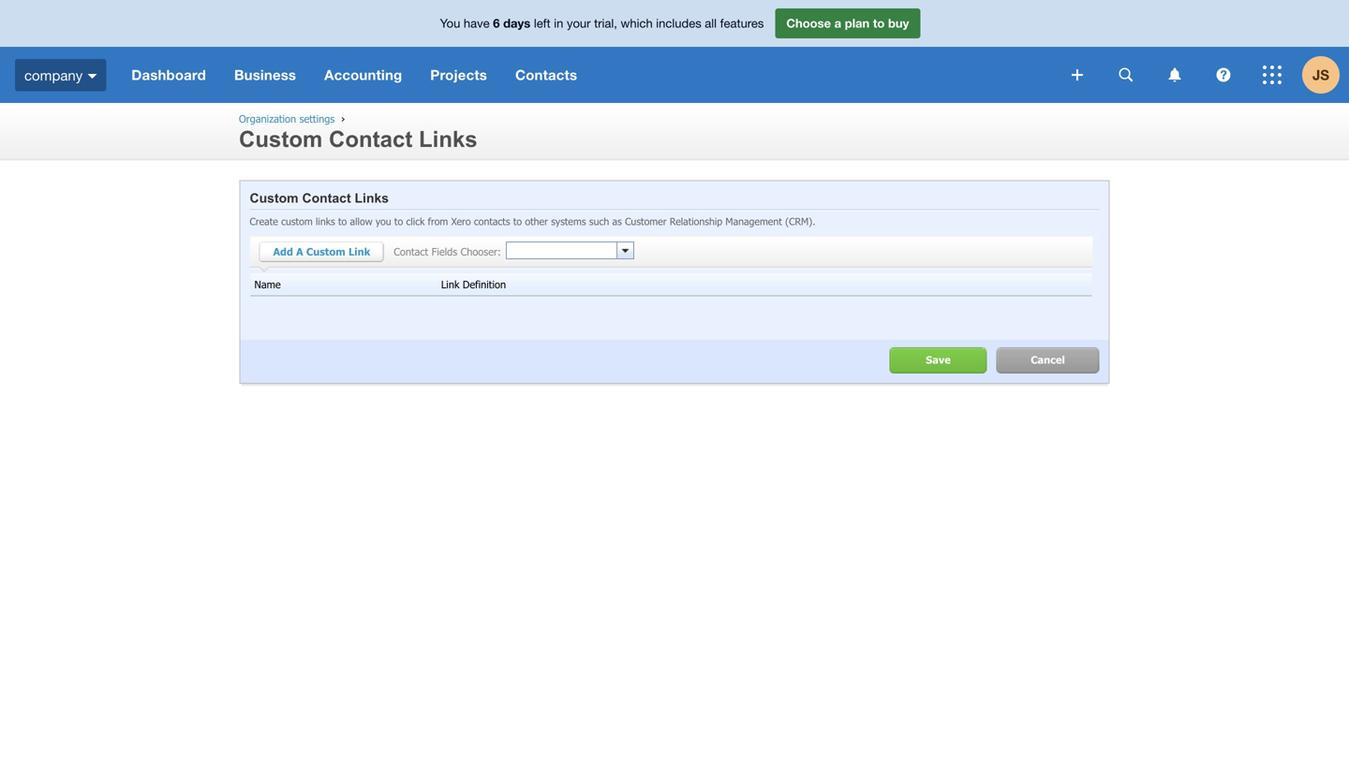 Task type: describe. For each thing, give the bounding box(es) containing it.
links inside organization settings › custom contact links
[[419, 127, 478, 152]]

business button
[[220, 47, 310, 103]]

your
[[567, 16, 591, 30]]

links
[[316, 215, 335, 227]]

customer
[[625, 215, 667, 227]]

projects
[[430, 67, 487, 83]]

in
[[554, 16, 563, 30]]

fields
[[432, 246, 457, 258]]

1 vertical spatial contact
[[302, 191, 351, 206]]

›
[[341, 112, 345, 125]]

save button
[[890, 348, 987, 374]]

custom
[[281, 215, 313, 227]]

accounting button
[[310, 47, 416, 103]]

organization
[[239, 112, 296, 125]]

settings
[[299, 112, 335, 125]]

svg image inside company popup button
[[87, 74, 97, 78]]

management
[[726, 215, 782, 227]]

js button
[[1302, 47, 1349, 103]]

you
[[440, 16, 460, 30]]

6
[[493, 16, 500, 30]]

company
[[24, 67, 83, 83]]

2 vertical spatial contact
[[394, 246, 428, 258]]

custom inside organization settings › custom contact links
[[239, 127, 323, 152]]

projects button
[[416, 47, 501, 103]]

add a custom link button
[[259, 242, 384, 264]]

link inside add a custom link button
[[349, 246, 370, 258]]

a
[[296, 246, 303, 258]]

days
[[503, 16, 530, 30]]

as
[[612, 215, 622, 227]]

to right links
[[338, 215, 347, 227]]

xero
[[451, 215, 471, 227]]

contact inside organization settings › custom contact links
[[329, 127, 413, 152]]

business
[[234, 67, 296, 83]]

includes
[[656, 16, 701, 30]]

banner containing dashboard
[[0, 0, 1349, 103]]

company button
[[0, 47, 117, 103]]

link definition
[[441, 278, 506, 291]]

0 horizontal spatial svg image
[[1072, 69, 1083, 81]]



Task type: locate. For each thing, give the bounding box(es) containing it.
contact fields chooser:
[[394, 246, 501, 258]]

all
[[705, 16, 717, 30]]

0 vertical spatial contact
[[329, 127, 413, 152]]

custom
[[239, 127, 323, 152], [250, 191, 299, 206], [306, 246, 345, 258]]

(crm).
[[785, 215, 816, 227]]

you have 6 days left in your trial, which includes all features
[[440, 16, 764, 30]]

add a custom link
[[273, 246, 370, 258]]

such
[[589, 215, 609, 227]]

add
[[273, 246, 293, 258]]

svg image
[[1119, 68, 1133, 82], [1169, 68, 1181, 82], [1217, 68, 1231, 82], [87, 74, 97, 78]]

name
[[254, 278, 281, 291]]

0 vertical spatial custom
[[239, 127, 323, 152]]

to right you
[[394, 215, 403, 227]]

2 vertical spatial custom
[[306, 246, 345, 258]]

trial,
[[594, 16, 617, 30]]

contacts
[[474, 215, 510, 227]]

custom up create
[[250, 191, 299, 206]]

from
[[428, 215, 448, 227]]

organization settings link
[[239, 112, 335, 125]]

link down allow on the left
[[349, 246, 370, 258]]

a
[[834, 16, 841, 30]]

you
[[376, 215, 391, 227]]

links down projects
[[419, 127, 478, 152]]

banner
[[0, 0, 1349, 103]]

dashboard
[[131, 67, 206, 83]]

0 vertical spatial links
[[419, 127, 478, 152]]

contact down click
[[394, 246, 428, 258]]

left
[[534, 16, 551, 30]]

chooser:
[[461, 246, 501, 258]]

click
[[406, 215, 425, 227]]

contacts
[[515, 67, 577, 83]]

definition
[[463, 278, 506, 291]]

links up allow on the left
[[355, 191, 389, 206]]

systems
[[551, 215, 586, 227]]

allow
[[350, 215, 372, 227]]

contacts button
[[501, 47, 591, 103]]

contact down "›"
[[329, 127, 413, 152]]

1 horizontal spatial links
[[419, 127, 478, 152]]

to left buy
[[873, 16, 885, 30]]

link
[[349, 246, 370, 258], [441, 278, 459, 291]]

choose a plan to buy
[[786, 16, 909, 30]]

0 horizontal spatial links
[[355, 191, 389, 206]]

dashboard link
[[117, 47, 220, 103]]

contact up links
[[302, 191, 351, 206]]

1 vertical spatial links
[[355, 191, 389, 206]]

contact
[[329, 127, 413, 152], [302, 191, 351, 206], [394, 246, 428, 258]]

custom down organization settings link at the left of page
[[239, 127, 323, 152]]

0 vertical spatial link
[[349, 246, 370, 258]]

to inside banner
[[873, 16, 885, 30]]

cancel
[[1031, 354, 1065, 367]]

1 vertical spatial link
[[441, 278, 459, 291]]

custom right a
[[306, 246, 345, 258]]

to left other
[[513, 215, 522, 227]]

create
[[250, 215, 278, 227]]

other
[[525, 215, 548, 227]]

custom contact links
[[250, 191, 389, 206]]

links
[[419, 127, 478, 152], [355, 191, 389, 206]]

organization settings › custom contact links
[[239, 112, 478, 152]]

features
[[720, 16, 764, 30]]

buy
[[888, 16, 909, 30]]

js
[[1313, 67, 1330, 83]]

1 horizontal spatial link
[[441, 278, 459, 291]]

0 horizontal spatial link
[[349, 246, 370, 258]]

1 vertical spatial custom
[[250, 191, 299, 206]]

to
[[873, 16, 885, 30], [338, 215, 347, 227], [394, 215, 403, 227], [513, 215, 522, 227]]

svg image
[[1263, 66, 1282, 84], [1072, 69, 1083, 81]]

relationship
[[670, 215, 722, 227]]

which
[[621, 16, 653, 30]]

None text field
[[507, 243, 616, 259]]

create custom links to allow you to click from xero contacts to other systems such as customer relationship management (crm).
[[250, 215, 816, 227]]

1 horizontal spatial svg image
[[1263, 66, 1282, 84]]

link down contact fields chooser:
[[441, 278, 459, 291]]

cancel link
[[996, 348, 1099, 374]]

have
[[464, 16, 490, 30]]

custom inside add a custom link button
[[306, 246, 345, 258]]

save
[[926, 354, 951, 367]]

plan
[[845, 16, 870, 30]]

choose
[[786, 16, 831, 30]]

accounting
[[324, 67, 402, 83]]



Task type: vqa. For each thing, say whether or not it's contained in the screenshot.
heading
no



